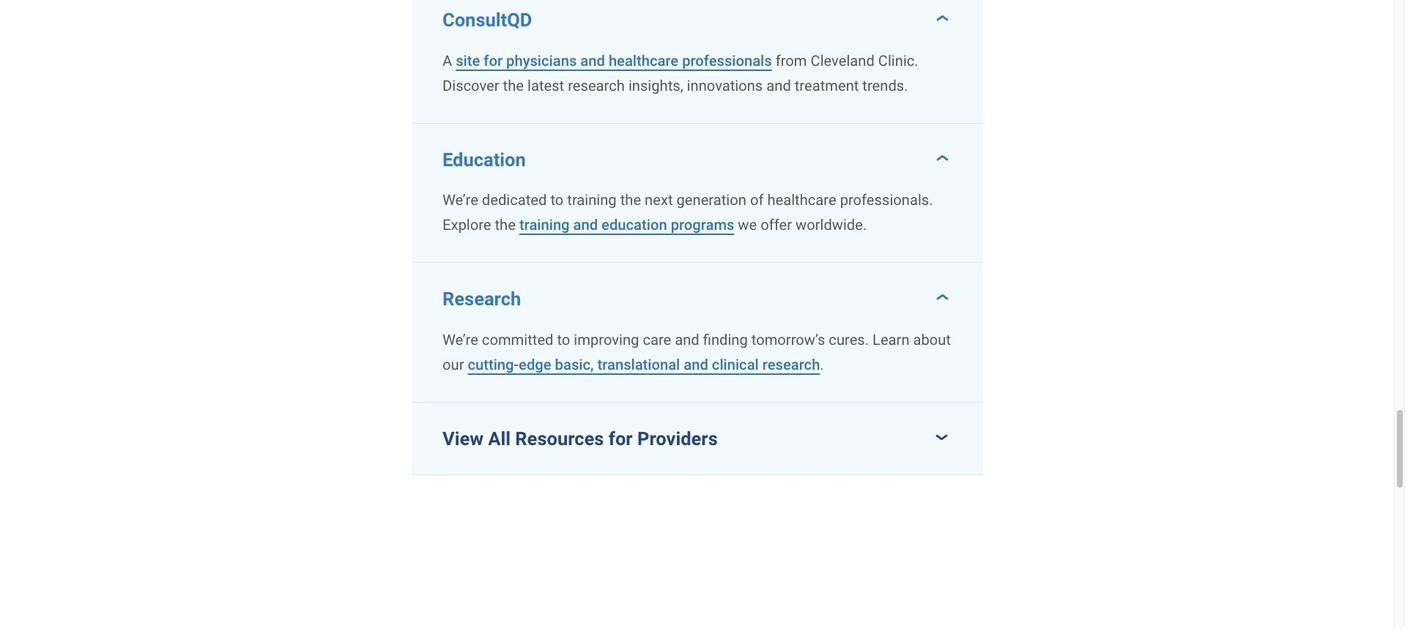 Task type: locate. For each thing, give the bounding box(es) containing it.
view all resources for providers tab
[[412, 403, 983, 475]]

2 we're from the top
[[443, 332, 479, 349]]

we're committed to improving care and finding tomorrow's cures. learn about our
[[443, 332, 951, 374]]

1 vertical spatial research
[[763, 356, 820, 374]]

0 vertical spatial we're
[[443, 192, 479, 209]]

0 vertical spatial the
[[503, 77, 524, 94]]

research
[[568, 77, 625, 94], [763, 356, 820, 374]]

1 we're from the top
[[443, 192, 479, 209]]

and right physicians
[[581, 52, 605, 69]]

we're inside we're dedicated to training the next generation of healthcare professionals. explore the
[[443, 192, 479, 209]]

a site for physicians and healthcare professionals
[[443, 52, 772, 69]]

research down a site for physicians and healthcare professionals
[[568, 77, 625, 94]]

cutting-edge basic, translational and clinical research link
[[468, 356, 820, 374]]

finding
[[703, 332, 748, 349]]

committed
[[482, 332, 554, 349]]

the
[[503, 77, 524, 94], [621, 192, 641, 209], [495, 217, 516, 234]]

training
[[568, 192, 617, 209], [520, 217, 570, 234]]

consultqd tab
[[412, 0, 983, 36]]

0 horizontal spatial research
[[568, 77, 625, 94]]

the inside from cleveland clinic. discover the latest research insights, innovations and treatment trends.
[[503, 77, 524, 94]]

to inside we're committed to improving care and finding tomorrow's cures. learn about our
[[557, 332, 571, 349]]

1 horizontal spatial healthcare
[[768, 192, 837, 209]]

research down "tomorrow's"
[[763, 356, 820, 374]]

programs
[[671, 217, 735, 234]]

and down from
[[767, 77, 791, 94]]

worldwide.
[[796, 217, 867, 234]]

0 vertical spatial healthcare
[[609, 52, 679, 69]]

we're
[[443, 192, 479, 209], [443, 332, 479, 349]]

to right dedicated
[[551, 192, 564, 209]]

1 vertical spatial the
[[621, 192, 641, 209]]

to
[[551, 192, 564, 209], [557, 332, 571, 349]]

tab list
[[412, 0, 983, 476]]

0 vertical spatial research
[[568, 77, 625, 94]]

view
[[443, 428, 484, 450]]

cutting-
[[468, 356, 519, 374]]

1 vertical spatial healthcare
[[768, 192, 837, 209]]

all
[[488, 428, 511, 450]]

explore
[[443, 217, 491, 234]]

we're up explore
[[443, 192, 479, 209]]

for inside tab
[[609, 428, 633, 450]]

and left education
[[574, 217, 598, 234]]

the up education
[[621, 192, 641, 209]]

we're up our
[[443, 332, 479, 349]]

research tab
[[412, 263, 983, 316]]

we're for we're dedicated to training the next generation of healthcare professionals. explore the
[[443, 192, 479, 209]]

0 vertical spatial training
[[568, 192, 617, 209]]

and inside from cleveland clinic. discover the latest research insights, innovations and treatment trends.
[[767, 77, 791, 94]]

education
[[443, 148, 526, 170]]

of
[[750, 192, 764, 209]]

the for training
[[621, 192, 641, 209]]

education
[[602, 217, 667, 234]]

physicians
[[507, 52, 577, 69]]

research for insights,
[[568, 77, 625, 94]]

research for .
[[763, 356, 820, 374]]

1 horizontal spatial research
[[763, 356, 820, 374]]

edge
[[519, 356, 552, 374]]

research
[[443, 288, 521, 310]]

to inside we're dedicated to training the next generation of healthcare professionals. explore the
[[551, 192, 564, 209]]

research inside from cleveland clinic. discover the latest research insights, innovations and treatment trends.
[[568, 77, 625, 94]]

training down dedicated
[[520, 217, 570, 234]]

0 horizontal spatial for
[[484, 52, 503, 69]]

and right care
[[675, 332, 700, 349]]

we're inside we're committed to improving care and finding tomorrow's cures. learn about our
[[443, 332, 479, 349]]

for left providers
[[609, 428, 633, 450]]

training up training and education programs link
[[568, 192, 617, 209]]

the down dedicated
[[495, 217, 516, 234]]

training inside we're dedicated to training the next generation of healthcare professionals. explore the
[[568, 192, 617, 209]]

our
[[443, 356, 464, 374]]

site
[[456, 52, 480, 69]]

healthcare inside we're dedicated to training the next generation of healthcare professionals. explore the
[[768, 192, 837, 209]]

1 horizontal spatial for
[[609, 428, 633, 450]]

to up the basic, at bottom
[[557, 332, 571, 349]]

the left latest
[[503, 77, 524, 94]]

and
[[581, 52, 605, 69], [767, 77, 791, 94], [574, 217, 598, 234], [675, 332, 700, 349], [684, 356, 709, 374]]

0 vertical spatial to
[[551, 192, 564, 209]]

0 vertical spatial for
[[484, 52, 503, 69]]

the for discover
[[503, 77, 524, 94]]

1 vertical spatial we're
[[443, 332, 479, 349]]

healthcare up offer in the right top of the page
[[768, 192, 837, 209]]

for right 'site'
[[484, 52, 503, 69]]

offer
[[761, 217, 792, 234]]

for
[[484, 52, 503, 69], [609, 428, 633, 450]]

healthcare up insights,
[[609, 52, 679, 69]]

training and education programs we offer worldwide.
[[520, 217, 867, 234]]

1 vertical spatial for
[[609, 428, 633, 450]]

1 vertical spatial to
[[557, 332, 571, 349]]

cutting-edge basic, translational and clinical research .
[[468, 356, 824, 374]]

clinical
[[712, 356, 759, 374]]

discover
[[443, 77, 500, 94]]

healthcare
[[609, 52, 679, 69], [768, 192, 837, 209]]



Task type: vqa. For each thing, say whether or not it's contained in the screenshot.
is
no



Task type: describe. For each thing, give the bounding box(es) containing it.
tab list containing consultqd
[[412, 0, 983, 476]]

cures.
[[829, 332, 869, 349]]

cleveland
[[811, 52, 875, 69]]

from cleveland clinic. discover the latest research insights, innovations and treatment trends.
[[443, 52, 919, 94]]

2 vertical spatial the
[[495, 217, 516, 234]]

innovations
[[687, 77, 763, 94]]

0 horizontal spatial healthcare
[[609, 52, 679, 69]]

consultqd
[[443, 9, 532, 30]]

improving
[[574, 332, 639, 349]]

professionals
[[682, 52, 772, 69]]

about
[[914, 332, 951, 349]]

generation
[[677, 192, 747, 209]]

education tab
[[412, 124, 983, 176]]

.
[[820, 356, 824, 374]]

we
[[738, 217, 757, 234]]

and inside we're committed to improving care and finding tomorrow's cures. learn about our
[[675, 332, 700, 349]]

dedicated
[[482, 192, 547, 209]]

trends.
[[863, 77, 909, 94]]

from
[[776, 52, 807, 69]]

training and education programs link
[[520, 217, 735, 234]]

view all resources for providers
[[443, 428, 718, 450]]

treatment
[[795, 77, 859, 94]]

translational
[[598, 356, 680, 374]]

1 vertical spatial training
[[520, 217, 570, 234]]

learn
[[873, 332, 910, 349]]

clinic.
[[879, 52, 919, 69]]

resources
[[516, 428, 604, 450]]

we're for we're committed to improving care and finding tomorrow's cures. learn about our
[[443, 332, 479, 349]]

we're dedicated to training the next generation of healthcare professionals. explore the
[[443, 192, 933, 234]]

next
[[645, 192, 673, 209]]

care
[[643, 332, 672, 349]]

latest
[[528, 77, 565, 94]]

a
[[443, 52, 452, 69]]

basic,
[[555, 356, 594, 374]]

to for training
[[551, 192, 564, 209]]

to for improving
[[557, 332, 571, 349]]

site for physicians and healthcare professionals link
[[456, 52, 772, 69]]

professionals.
[[840, 192, 933, 209]]

insights,
[[629, 77, 684, 94]]

tomorrow's
[[752, 332, 826, 349]]

providers
[[638, 428, 718, 450]]

and down finding
[[684, 356, 709, 374]]



